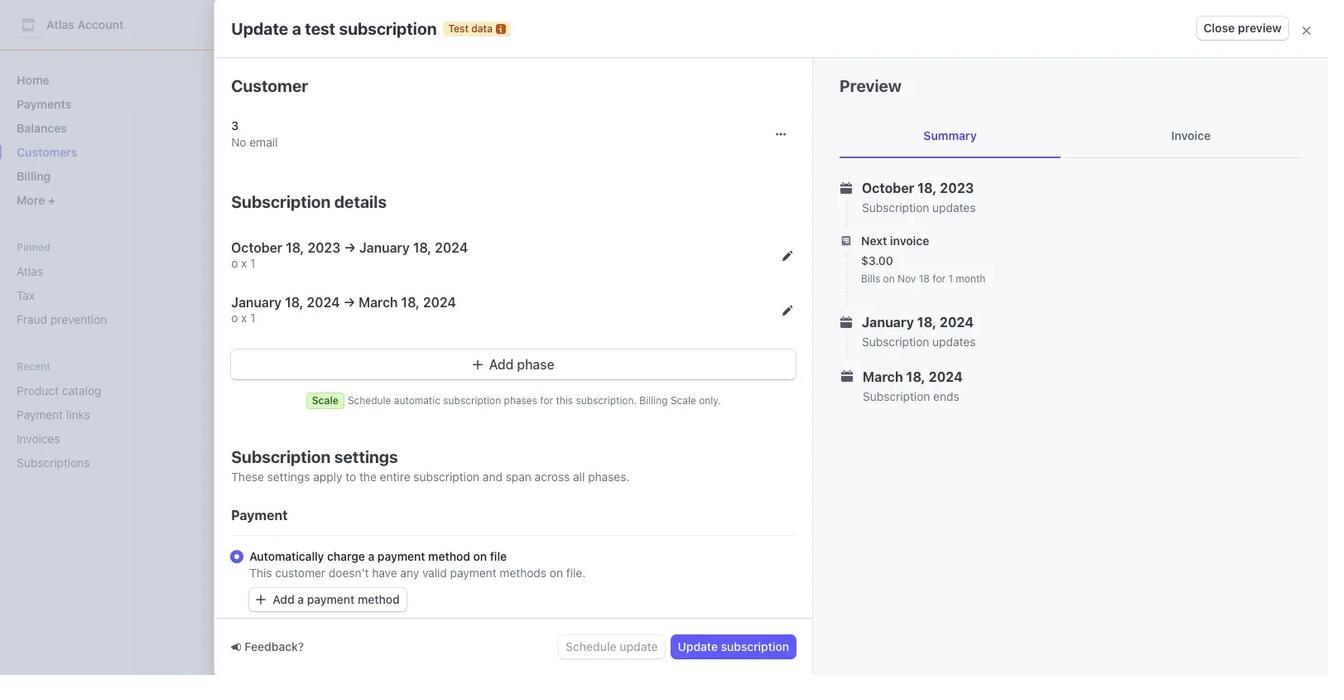 Task type: describe. For each thing, give the bounding box(es) containing it.
doesn't
[[329, 566, 369, 580]]

1 horizontal spatial account
[[215, 373, 260, 387]]

fraud prevention link
[[10, 306, 169, 333]]

2 horizontal spatial payment
[[450, 566, 497, 580]]

data
[[472, 22, 493, 34]]

pinned
[[17, 241, 50, 253]]

since
[[309, 252, 339, 266]]

valid
[[422, 566, 447, 580]]

test
[[641, 51, 663, 61]]

x for october
[[241, 256, 247, 270]]

file
[[490, 549, 507, 563]]

customers for customers
[[17, 145, 77, 159]]

home
[[17, 73, 49, 87]]

bills
[[861, 272, 881, 285]]

18
[[919, 272, 930, 285]]

updates for 2024
[[933, 335, 976, 349]]

these
[[231, 470, 264, 484]]

billing for billing details no details
[[215, 416, 248, 430]]

o for october
[[231, 256, 238, 270]]

show
[[215, 459, 245, 473]]

recent navigation links element
[[0, 359, 182, 476]]

billing down update scheduled
[[640, 394, 668, 407]]

pinned element
[[10, 258, 169, 333]]

add for add a payment method
[[273, 592, 295, 606]]

subscription inside 'subscription settings these settings apply to the entire subscription and span across all phases.'
[[414, 470, 480, 484]]

1 scale from the left
[[312, 394, 339, 407]]

show more button
[[215, 458, 277, 475]]

payment for payment links
[[17, 407, 63, 422]]

add for add phase
[[489, 357, 514, 372]]

links
[[66, 407, 90, 422]]

2023 for subscription
[[940, 181, 974, 195]]

subscription details
[[231, 192, 387, 211]]

invoice
[[1172, 128, 1211, 142]]

phases.
[[588, 470, 630, 484]]

span
[[506, 470, 532, 484]]

payments inside core navigation links element
[[17, 97, 72, 111]]

search
[[232, 17, 270, 31]]

0 horizontal spatial customers link
[[10, 138, 169, 166]]

january for →
[[231, 295, 282, 310]]

schedule automatic subscription phases for this subscription. billing scale only.
[[348, 394, 721, 407]]

$3.00 inside next invoice $3.00 bills on nov 18 for 1 month
[[861, 253, 894, 268]]

details
[[232, 307, 276, 322]]

this
[[249, 566, 272, 580]]

atlas account
[[46, 17, 124, 31]]

details for billing details no details
[[251, 416, 286, 430]]

atlas account button
[[17, 13, 140, 36]]

summary link
[[840, 114, 1061, 157]]

subscription settings these settings apply to the entire subscription and span across all phases.
[[231, 447, 630, 484]]

customers 3 email not provided
[[215, 87, 327, 157]]

update for update subscription
[[678, 639, 718, 653]]

schedule update
[[566, 639, 658, 653]]

1 horizontal spatial method
[[428, 549, 470, 563]]

invoice for $3.00
[[890, 234, 930, 248]]

subscription inside 'subscription settings these settings apply to the entire subscription and span across all phases.'
[[231, 447, 331, 466]]

prevention
[[50, 312, 107, 326]]

→ for january
[[344, 240, 356, 255]]

march 18, 2024 subscription ends
[[863, 369, 963, 403]]

2024 for ends
[[929, 369, 963, 384]]

october 18, 2023 → january 18, 2024 o x 1
[[231, 240, 468, 270]]

1 for january 18, 2024
[[250, 256, 255, 270]]

close
[[1204, 21, 1235, 35]]

not
[[251, 142, 270, 157]]

update subscription button
[[671, 635, 796, 658]]

march inside 'march 18, 2024 subscription ends'
[[863, 369, 903, 384]]

1 vertical spatial settings
[[267, 470, 310, 484]]

across
[[535, 470, 570, 484]]

insights button
[[209, 198, 284, 225]]

0 vertical spatial customers link
[[215, 87, 276, 101]]

•
[[635, 393, 640, 407]]

feedback? button
[[231, 639, 304, 655]]

1 horizontal spatial for
[[769, 393, 783, 407]]

details up show more
[[234, 433, 269, 447]]

for $3.00
[[765, 393, 818, 407]]

updates for 2023
[[933, 200, 976, 215]]

balances
[[17, 121, 67, 135]]

on left 'file'
[[473, 549, 487, 563]]

automatically
[[249, 549, 324, 563]]

2023 for →
[[308, 240, 341, 255]]

march inside january 18, 2024 → march 18, 2024 o x 1
[[359, 295, 398, 310]]

payment inside button
[[307, 592, 355, 606]]

cus_oqkw51ubtzq6cw button
[[219, 345, 327, 362]]

→ for march
[[343, 295, 355, 310]]

month
[[956, 272, 986, 285]]

18, for january 18, 2024 subscription updates
[[917, 315, 937, 330]]

billing monthly •
[[553, 393, 640, 407]]

x for january
[[241, 311, 247, 325]]

billing link
[[10, 162, 169, 190]]

past due
[[572, 379, 613, 391]]

more
[[17, 193, 48, 207]]

insights
[[232, 207, 284, 222]]

0 vertical spatial payment
[[378, 549, 425, 563]]

methods
[[500, 566, 547, 580]]

this
[[556, 394, 573, 407]]

to
[[346, 470, 356, 484]]

method inside button
[[358, 592, 400, 606]]

update scheduled
[[643, 377, 731, 389]]

test
[[305, 19, 336, 38]]

recent element
[[0, 377, 182, 476]]

18, for october 18, 2023 subscription updates
[[918, 181, 937, 195]]

18, for march 18, 2024 subscription ends
[[906, 369, 926, 384]]

billing for billing monthly •
[[553, 393, 585, 407]]

svg image for email
[[776, 129, 786, 139]]

edit
[[459, 307, 480, 321]]

add phase
[[489, 357, 555, 372]]

1 vertical spatial a
[[368, 549, 375, 563]]

tax
[[17, 288, 35, 302]]

any
[[400, 566, 419, 580]]

1 vertical spatial payments
[[514, 638, 577, 653]]

spent $0.00
[[215, 252, 247, 283]]

automatic
[[394, 394, 441, 407]]

1 for march 18, 2024
[[250, 311, 255, 325]]

summary
[[924, 128, 977, 142]]

2024 left the edit
[[423, 295, 456, 310]]

only.
[[699, 394, 721, 407]]

update a test subscription
[[231, 19, 437, 38]]

show more
[[215, 459, 277, 473]]

edit button
[[459, 306, 480, 323]]

past
[[572, 379, 593, 391]]

no inside billing details no details
[[215, 433, 231, 447]]

mrr
[[403, 252, 428, 266]]

january 18, 2024 → march 18, 2024 o x 1
[[231, 295, 456, 325]]

all
[[573, 470, 585, 484]]

subscription for january
[[862, 335, 930, 349]]

preview
[[1238, 21, 1282, 35]]

fraud prevention
[[17, 312, 107, 326]]

tab list containing summary
[[840, 114, 1302, 158]]

email
[[250, 135, 278, 149]]

on inside next invoice $3.00 bills on nov 18 for 1 month
[[883, 272, 895, 285]]

invoice for on
[[672, 393, 709, 407]]

test data
[[448, 22, 493, 34]]



Task type: vqa. For each thing, say whether or not it's contained in the screenshot.
Update scheduled
yes



Task type: locate. For each thing, give the bounding box(es) containing it.
update
[[620, 639, 658, 653]]

march down 'october 18, 2023 → january 18, 2024 o x 1'
[[359, 295, 398, 310]]

1 inside january 18, 2024 → march 18, 2024 o x 1
[[250, 311, 255, 325]]

2 horizontal spatial for
[[933, 272, 946, 285]]

→ right 'since'
[[344, 240, 356, 255]]

2 updates from the top
[[933, 335, 976, 349]]

0 horizontal spatial account
[[77, 17, 124, 31]]

0 vertical spatial invoice
[[890, 234, 930, 248]]

o inside january 18, 2024 → march 18, 2024 o x 1
[[231, 311, 238, 325]]

due
[[595, 379, 613, 391]]

for left this
[[540, 394, 553, 407]]

next up bills on the right of page
[[861, 234, 887, 248]]

subscription inside update subscription button
[[721, 639, 789, 653]]

march down january 18, 2024 subscription updates
[[863, 369, 903, 384]]

→ inside january 18, 2024 → march 18, 2024 o x 1
[[343, 295, 355, 310]]

atlas down pinned
[[17, 264, 43, 278]]

1 vertical spatial payment
[[231, 508, 288, 523]]

0 vertical spatial no
[[231, 135, 246, 149]]

customer
[[275, 566, 326, 580]]

next inside list
[[644, 393, 668, 407]]

1 vertical spatial o
[[231, 311, 238, 325]]

feedback?
[[244, 639, 304, 653]]

next right •
[[644, 393, 668, 407]]

1 horizontal spatial payment
[[378, 549, 425, 563]]

0 vertical spatial 1
[[250, 256, 255, 270]]

data
[[665, 51, 688, 61]]

18, for october 18, 2023 → january 18, 2024 o x 1
[[286, 240, 304, 255]]

svg image inside "add a payment method" button
[[256, 595, 266, 605]]

details up 'october 18, 2023 → january 18, 2024 o x 1'
[[334, 192, 387, 211]]

january down $0.00
[[231, 295, 282, 310]]

atlas for atlas account
[[46, 17, 75, 31]]

subscription for october
[[862, 200, 930, 215]]

subscription
[[339, 19, 437, 38], [443, 394, 501, 407], [414, 470, 480, 484], [721, 639, 789, 653]]

subscription for march
[[863, 389, 930, 403]]

schedule
[[348, 394, 391, 407], [566, 639, 617, 653]]

0 horizontal spatial january
[[231, 295, 282, 310]]

0 vertical spatial a
[[292, 19, 301, 38]]

customers down balances
[[17, 145, 77, 159]]

0 vertical spatial next
[[861, 234, 887, 248]]

1 vertical spatial updates
[[933, 335, 976, 349]]

account up home link
[[77, 17, 124, 31]]

1 vertical spatial next
[[644, 393, 668, 407]]

account details
[[215, 373, 298, 387]]

add a payment method button
[[249, 588, 407, 611]]

customers for customers 3 email not provided
[[215, 87, 276, 101]]

add left phase
[[489, 357, 514, 372]]

account down cus_oqkw51ubtzq6cw
[[215, 373, 260, 387]]

customers link up 3 no email at the left top of the page
[[215, 87, 276, 101]]

invoices link
[[10, 425, 146, 452]]

billing
[[17, 169, 51, 183], [553, 393, 585, 407], [640, 394, 668, 407], [215, 416, 248, 430]]

next for next invoice on
[[644, 393, 668, 407]]

product catalog link
[[10, 377, 146, 404]]

0 vertical spatial march
[[359, 295, 398, 310]]

a down 'customer'
[[298, 592, 304, 606]]

january inside 'october 18, 2023 → january 18, 2024 o x 1'
[[359, 240, 410, 255]]

2024 inside january 18, 2024 subscription updates
[[940, 315, 974, 330]]

svg image for add a payment method
[[256, 595, 266, 605]]

x
[[241, 256, 247, 270], [241, 311, 247, 325]]

1 horizontal spatial october
[[862, 181, 915, 195]]

0 horizontal spatial atlas
[[17, 264, 43, 278]]

core navigation links element
[[10, 66, 169, 214]]

1 vertical spatial account
[[215, 373, 260, 387]]

scheduled
[[681, 377, 731, 389]]

3 inside customers 3 email not provided
[[215, 108, 230, 136]]

2024 right mrr
[[435, 240, 468, 255]]

→ down 'october 18, 2023 → january 18, 2024 o x 1'
[[343, 295, 355, 310]]

subscription.
[[576, 394, 637, 407]]

0 horizontal spatial scale
[[312, 394, 339, 407]]

2024 inside 'march 18, 2024 subscription ends'
[[929, 369, 963, 384]]

payment down these
[[231, 508, 288, 523]]

list containing o
[[504, 186, 1262, 604]]

on down scheduled
[[712, 393, 726, 407]]

payment up any
[[378, 549, 425, 563]]

home link
[[10, 66, 169, 94]]

details for subscription details
[[334, 192, 387, 211]]

2 vertical spatial update
[[678, 639, 718, 653]]

close preview
[[1204, 21, 1282, 35]]

1 vertical spatial $3.00
[[787, 393, 818, 407]]

1 horizontal spatial settings
[[334, 447, 398, 466]]

billing inside billing details no details
[[215, 416, 248, 430]]

update subscription
[[678, 639, 789, 653]]

method up valid
[[428, 549, 470, 563]]

0 vertical spatial account
[[77, 17, 124, 31]]

customers up 3 no email at the left top of the page
[[215, 87, 276, 101]]

3 inside 3 no email
[[231, 118, 239, 133]]

0 vertical spatial add
[[489, 357, 514, 372]]

2 vertical spatial svg image
[[256, 595, 266, 605]]

1 vertical spatial customers
[[17, 145, 77, 159]]

billing inside billing 'link'
[[17, 169, 51, 183]]

18, inside january 18, 2024 subscription updates
[[917, 315, 937, 330]]

0 vertical spatial svg image
[[783, 251, 793, 261]]

scale down update scheduled
[[671, 394, 696, 407]]

details up more
[[251, 416, 286, 430]]

payment inside recent element
[[17, 407, 63, 422]]

invoice link
[[1081, 114, 1302, 157]]

1
[[250, 256, 255, 270], [949, 272, 953, 285], [250, 311, 255, 325]]

payments down methods
[[514, 638, 577, 653]]

o up details dropdown button
[[231, 256, 238, 270]]

customers link
[[215, 87, 276, 101], [10, 138, 169, 166]]

atlas up home
[[46, 17, 75, 31]]

1 up the cus_oqkw51ubtzq6cw button
[[250, 311, 255, 325]]

catalog
[[62, 383, 101, 398]]

customers
[[215, 87, 276, 101], [17, 145, 77, 159]]

add down 'customer'
[[273, 592, 295, 606]]

monthly
[[589, 393, 632, 407]]

0 vertical spatial october
[[862, 181, 915, 195]]

0 vertical spatial january
[[359, 240, 410, 255]]

2023
[[940, 181, 974, 195], [308, 240, 341, 255]]

0 horizontal spatial invoice
[[672, 393, 709, 407]]

1 right spent $0.00
[[250, 256, 255, 270]]

fraud
[[17, 312, 47, 326]]

svg image for add phase
[[473, 360, 483, 370]]

1 inside next invoice $3.00 bills on nov 18 for 1 month
[[949, 272, 953, 285]]

1 horizontal spatial payment
[[231, 508, 288, 523]]

18,
[[918, 181, 937, 195], [286, 240, 304, 255], [413, 240, 432, 255], [285, 295, 304, 310], [401, 295, 420, 310], [917, 315, 937, 330], [906, 369, 926, 384]]

a for payment
[[298, 592, 304, 606]]

1 horizontal spatial no
[[231, 135, 246, 149]]

1 horizontal spatial march
[[863, 369, 903, 384]]

svg image inside the add phase button
[[473, 360, 483, 370]]

recent
[[17, 360, 51, 373]]

details for account details
[[263, 373, 298, 387]]

18, inside october 18, 2023 subscription updates
[[918, 181, 937, 195]]

18, for january 18, 2024 → march 18, 2024 o x 1
[[285, 295, 304, 310]]

subscription left 'ends'
[[863, 389, 930, 403]]

2023 inside october 18, 2023 subscription updates
[[940, 181, 974, 195]]

on left nov
[[883, 272, 895, 285]]

1 horizontal spatial january
[[359, 240, 410, 255]]

invoice inside next invoice $3.00 bills on nov 18 for 1 month
[[890, 234, 930, 248]]

o for january
[[231, 311, 238, 325]]

method down the have
[[358, 592, 400, 606]]

billing for billing
[[17, 169, 51, 183]]

o up this
[[553, 377, 560, 391]]

customer
[[231, 76, 308, 95]]

x down $0.00
[[241, 311, 247, 325]]

payment for payment
[[231, 508, 288, 523]]

2 vertical spatial o
[[553, 377, 560, 391]]

1 vertical spatial →
[[343, 295, 355, 310]]

2023 down subscription details
[[308, 240, 341, 255]]

payments up balances
[[17, 97, 72, 111]]

a inside button
[[298, 592, 304, 606]]

0 vertical spatial payment
[[17, 407, 63, 422]]

0 horizontal spatial $3.00
[[787, 393, 818, 407]]

2024 down 'since'
[[307, 295, 340, 310]]

update for update a test subscription
[[231, 19, 288, 38]]

x inside 'october 18, 2023 → january 18, 2024 o x 1'
[[241, 256, 247, 270]]

billing down past
[[553, 393, 585, 407]]

product
[[17, 383, 59, 398]]

1 vertical spatial 2023
[[308, 240, 341, 255]]

entire
[[380, 470, 410, 484]]

invoice up nov
[[890, 234, 930, 248]]

account inside button
[[77, 17, 124, 31]]

0 vertical spatial payments
[[17, 97, 72, 111]]

subscription inside january 18, 2024 subscription updates
[[862, 335, 930, 349]]

payments
[[17, 97, 72, 111], [514, 638, 577, 653]]

a left test
[[292, 19, 301, 38]]

atlas inside pinned element
[[17, 264, 43, 278]]

january inside january 18, 2024 subscription updates
[[862, 315, 914, 330]]

subscription up next invoice $3.00 bills on nov 18 for 1 month
[[862, 200, 930, 215]]

next inside next invoice $3.00 bills on nov 18 for 1 month
[[861, 234, 887, 248]]

update
[[231, 19, 288, 38], [643, 377, 678, 389], [678, 639, 718, 653]]

update up customer
[[231, 19, 288, 38]]

customers link up more button on the left of the page
[[10, 138, 169, 166]]

0 horizontal spatial 3
[[215, 108, 230, 136]]

0 vertical spatial o
[[231, 256, 238, 270]]

october for →
[[231, 240, 283, 255]]

0 vertical spatial updates
[[933, 200, 976, 215]]

billing up more
[[17, 169, 51, 183]]

0 horizontal spatial method
[[358, 592, 400, 606]]

and
[[483, 470, 503, 484]]

1 horizontal spatial scale
[[671, 394, 696, 407]]

2 scale from the left
[[671, 394, 696, 407]]

0 horizontal spatial october
[[231, 240, 283, 255]]

2023 inside 'october 18, 2023 → january 18, 2024 o x 1'
[[308, 240, 341, 255]]

1 vertical spatial method
[[358, 592, 400, 606]]

payment links
[[17, 407, 90, 422]]

1 horizontal spatial $3.00
[[861, 253, 894, 268]]

update up next invoice on
[[643, 377, 678, 389]]

1 horizontal spatial svg image
[[473, 360, 483, 370]]

1 vertical spatial svg image
[[783, 306, 793, 316]]

no inside 3 no email
[[231, 135, 246, 149]]

tab list
[[840, 114, 1302, 158]]

1 vertical spatial schedule
[[566, 639, 617, 653]]

1 left "month"
[[949, 272, 953, 285]]

o inside 'october 18, 2023 → january 18, 2024 o x 1'
[[231, 256, 238, 270]]

january for subscription
[[862, 315, 914, 330]]

customers inside 'customers' link
[[17, 145, 77, 159]]

2023 down summary link
[[940, 181, 974, 195]]

1 inside 'october 18, 2023 → january 18, 2024 o x 1'
[[250, 256, 255, 270]]

update for update scheduled
[[643, 377, 678, 389]]

billing up show
[[215, 416, 248, 430]]

charge
[[327, 549, 365, 563]]

subscription down provided
[[231, 192, 331, 211]]

1 horizontal spatial add
[[489, 357, 514, 372]]

next
[[861, 234, 887, 248], [644, 393, 668, 407]]

1 x from the top
[[241, 256, 247, 270]]

1 horizontal spatial next
[[861, 234, 887, 248]]

subscription inside october 18, 2023 subscription updates
[[862, 200, 930, 215]]

invoice down update scheduled
[[672, 393, 709, 407]]

have
[[372, 566, 397, 580]]

0 vertical spatial 2023
[[940, 181, 974, 195]]

0 horizontal spatial 2023
[[308, 240, 341, 255]]

2024 for updates
[[940, 315, 974, 330]]

0 vertical spatial update
[[231, 19, 288, 38]]

0 vertical spatial method
[[428, 549, 470, 563]]

0 horizontal spatial payment
[[17, 407, 63, 422]]

pinned navigation links element
[[10, 240, 169, 333]]

schedule for schedule automatic subscription phases for this subscription. billing scale only.
[[348, 394, 391, 407]]

2 vertical spatial a
[[298, 592, 304, 606]]

18, inside 'march 18, 2024 subscription ends'
[[906, 369, 926, 384]]

schedule inside button
[[566, 639, 617, 653]]

3 no email
[[231, 118, 278, 149]]

customers inside customers 3 email not provided
[[215, 87, 276, 101]]

updates inside october 18, 2023 subscription updates
[[933, 200, 976, 215]]

atlas inside button
[[46, 17, 75, 31]]

january inside january 18, 2024 → march 18, 2024 o x 1
[[231, 295, 282, 310]]

details down cus_oqkw51ubtzq6cw
[[263, 373, 298, 387]]

0 vertical spatial $3.00
[[861, 253, 894, 268]]

$0.00
[[215, 269, 247, 283]]

list
[[504, 186, 1262, 604]]

schedule left update
[[566, 639, 617, 653]]

subscriptions
[[17, 456, 90, 470]]

for right 'only.'
[[769, 393, 783, 407]]

atlas link
[[10, 258, 169, 285]]

svg image for 2024
[[783, 306, 793, 316]]

email
[[215, 142, 247, 157]]

1 vertical spatial update
[[643, 377, 678, 389]]

0 horizontal spatial payment
[[307, 592, 355, 606]]

test
[[448, 22, 469, 34]]

october inside october 18, 2023 subscription updates
[[862, 181, 915, 195]]

1 horizontal spatial customers link
[[215, 87, 276, 101]]

1 vertical spatial invoice
[[672, 393, 709, 407]]

no up show
[[215, 433, 231, 447]]

svg image
[[776, 129, 786, 139], [783, 306, 793, 316]]

billing details no details
[[215, 416, 286, 447]]

schedule for schedule update
[[566, 639, 617, 653]]

1 horizontal spatial atlas
[[46, 17, 75, 31]]

product catalog
[[17, 383, 101, 398]]

scale down cus_oqkw51ubtzq6cw
[[312, 394, 339, 407]]

2024
[[435, 240, 468, 255], [307, 295, 340, 310], [423, 295, 456, 310], [940, 315, 974, 330], [929, 369, 963, 384]]

svg image
[[783, 251, 793, 261], [473, 360, 483, 370], [256, 595, 266, 605]]

settings up the
[[334, 447, 398, 466]]

for
[[933, 272, 946, 285], [769, 393, 783, 407], [540, 394, 553, 407]]

2024 for march
[[307, 295, 340, 310]]

0 vertical spatial atlas
[[46, 17, 75, 31]]

preview
[[840, 76, 902, 95]]

2024 inside 'october 18, 2023 → january 18, 2024 o x 1'
[[435, 240, 468, 255]]

1 vertical spatial october
[[231, 240, 283, 255]]

2024 down "month"
[[940, 315, 974, 330]]

for right 18
[[933, 272, 946, 285]]

2 horizontal spatial january
[[862, 315, 914, 330]]

payment down doesn't
[[307, 592, 355, 606]]

0 horizontal spatial settings
[[267, 470, 310, 484]]

no left not
[[231, 135, 246, 149]]

0 horizontal spatial customers
[[17, 145, 77, 159]]

january right 'since'
[[359, 240, 410, 255]]

next for next invoice $3.00 bills on nov 18 for 1 month
[[861, 234, 887, 248]]

1 updates from the top
[[933, 200, 976, 215]]

→ inside 'october 18, 2023 → january 18, 2024 o x 1'
[[344, 240, 356, 255]]

spent
[[215, 252, 247, 266]]

1 vertical spatial march
[[863, 369, 903, 384]]

for inside next invoice $3.00 bills on nov 18 for 1 month
[[933, 272, 946, 285]]

2024 up 'ends'
[[929, 369, 963, 384]]

2 x from the top
[[241, 311, 247, 325]]

october for subscription
[[862, 181, 915, 195]]

payment up invoices
[[17, 407, 63, 422]]

0 horizontal spatial for
[[540, 394, 553, 407]]

next invoice on
[[644, 393, 729, 407]]

a
[[292, 19, 301, 38], [368, 549, 375, 563], [298, 592, 304, 606]]

o down $0.00
[[231, 311, 238, 325]]

on left file.
[[550, 566, 563, 580]]

payment down 'file'
[[450, 566, 497, 580]]

ends
[[934, 389, 960, 403]]

october up next invoice $3.00 bills on nov 18 for 1 month
[[862, 181, 915, 195]]

1 horizontal spatial 3
[[231, 118, 239, 133]]

test data
[[641, 51, 688, 61]]

update inside button
[[678, 639, 718, 653]]

0 vertical spatial →
[[344, 240, 356, 255]]

updates up next invoice $3.00 bills on nov 18 for 1 month
[[933, 200, 976, 215]]

october
[[862, 181, 915, 195], [231, 240, 283, 255]]

atlas
[[46, 17, 75, 31], [17, 264, 43, 278]]

cus_oqkw51ubtzq6cw
[[219, 348, 327, 360]]

apply
[[313, 470, 342, 484]]

3
[[215, 108, 230, 136], [231, 118, 239, 133]]

0 horizontal spatial march
[[359, 295, 398, 310]]

0 horizontal spatial payments
[[17, 97, 72, 111]]

a up the have
[[368, 549, 375, 563]]

account
[[77, 17, 124, 31], [215, 373, 260, 387]]

0 vertical spatial customers
[[215, 87, 276, 101]]

update inside list
[[643, 377, 678, 389]]

atlas for atlas
[[17, 264, 43, 278]]

$3.00
[[861, 253, 894, 268], [787, 393, 818, 407]]

this customer doesn't have any valid payment methods on file.
[[249, 566, 586, 580]]

0 horizontal spatial schedule
[[348, 394, 391, 407]]

Search search field
[[205, 10, 673, 40]]

updates up 'ends'
[[933, 335, 976, 349]]

january down bills on the right of page
[[862, 315, 914, 330]]

1 horizontal spatial invoice
[[890, 234, 930, 248]]

subscription
[[231, 192, 331, 211], [862, 200, 930, 215], [862, 335, 930, 349], [863, 389, 930, 403], [231, 447, 331, 466]]

payment
[[378, 549, 425, 563], [450, 566, 497, 580], [307, 592, 355, 606]]

invoice
[[890, 234, 930, 248], [672, 393, 709, 407]]

subscription up these
[[231, 447, 331, 466]]

updates
[[933, 200, 976, 215], [933, 335, 976, 349]]

1 vertical spatial 1
[[949, 272, 953, 285]]

0 vertical spatial settings
[[334, 447, 398, 466]]

2 horizontal spatial svg image
[[783, 251, 793, 261]]

a for test
[[292, 19, 301, 38]]

phase
[[517, 357, 555, 372]]

october down insights
[[231, 240, 283, 255]]

details
[[334, 192, 387, 211], [263, 373, 298, 387], [251, 416, 286, 430], [234, 433, 269, 447]]

1 vertical spatial no
[[215, 433, 231, 447]]

provided
[[274, 142, 327, 157]]

0 vertical spatial svg image
[[776, 129, 786, 139]]

0 horizontal spatial svg image
[[256, 595, 266, 605]]

2 vertical spatial payment
[[307, 592, 355, 606]]

1 horizontal spatial 2023
[[940, 181, 974, 195]]

1 horizontal spatial schedule
[[566, 639, 617, 653]]

2 vertical spatial january
[[862, 315, 914, 330]]

subscription up 'march 18, 2024 subscription ends' at the right of the page
[[862, 335, 930, 349]]

update right update
[[678, 639, 718, 653]]

0 horizontal spatial add
[[273, 592, 295, 606]]

january 18, 2024 subscription updates
[[862, 315, 976, 349]]

schedule left "automatic"
[[348, 394, 391, 407]]

1 vertical spatial x
[[241, 311, 247, 325]]

settings left apply
[[267, 470, 310, 484]]

phases
[[504, 394, 538, 407]]

more
[[248, 459, 277, 473]]

details button
[[209, 298, 276, 324]]

subscription inside 'march 18, 2024 subscription ends'
[[863, 389, 930, 403]]

october inside 'october 18, 2023 → january 18, 2024 o x 1'
[[231, 240, 283, 255]]

x inside january 18, 2024 → march 18, 2024 o x 1
[[241, 311, 247, 325]]

x up details dropdown button
[[241, 256, 247, 270]]

updates inside january 18, 2024 subscription updates
[[933, 335, 976, 349]]

0 horizontal spatial next
[[644, 393, 668, 407]]

more button
[[10, 186, 169, 214]]



